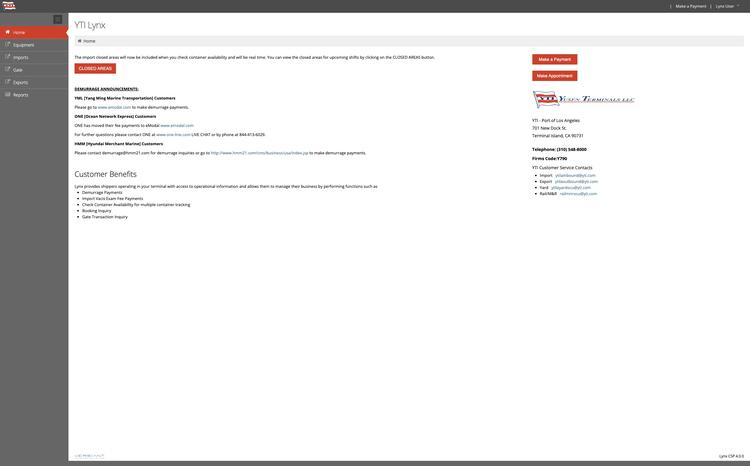 Task type: locate. For each thing, give the bounding box(es) containing it.
import
[[83, 55, 95, 60]]

gate down booking
[[82, 214, 91, 220]]

1 at from the left
[[152, 132, 155, 137]]

2 horizontal spatial for
[[323, 55, 329, 60]]

external link image inside equipment link
[[5, 42, 11, 47]]

import
[[540, 173, 555, 178], [82, 196, 95, 201]]

0 horizontal spatial be
[[136, 55, 141, 60]]

1 vertical spatial payment
[[554, 57, 571, 62]]

1 horizontal spatial their
[[292, 184, 300, 189]]

0 vertical spatial please
[[75, 104, 87, 110]]

6029.
[[256, 132, 266, 137]]

has
[[84, 123, 90, 128]]

import up export
[[540, 173, 555, 178]]

marine]
[[125, 141, 141, 147]]

2 vertical spatial make
[[538, 73, 548, 78]]

external link image
[[5, 67, 11, 72], [5, 80, 11, 84]]

payments
[[122, 123, 140, 128]]

1 horizontal spatial areas
[[312, 55, 322, 60]]

1 external link image from the top
[[5, 42, 11, 47]]

1 vertical spatial home image
[[77, 39, 82, 43]]

customer up provides at the top left of page
[[75, 169, 108, 179]]

appointment
[[549, 73, 573, 78]]

customers up emodal
[[135, 114, 156, 119]]

make for make appointment link
[[538, 73, 548, 78]]

access
[[176, 184, 188, 189]]

2 | from the left
[[710, 3, 713, 9]]

by left the phone
[[217, 132, 221, 137]]

1 horizontal spatial payment
[[691, 3, 707, 9]]

1 horizontal spatial closed
[[299, 55, 311, 60]]

413-
[[248, 132, 256, 137]]

gate inside gate link
[[13, 67, 22, 73]]

please for please go to
[[75, 104, 87, 110]]

payments.
[[170, 104, 189, 110], [347, 150, 367, 156]]

home link up equipment
[[0, 26, 69, 39]]

0 horizontal spatial container
[[157, 202, 175, 207]]

areas left now
[[109, 55, 119, 60]]

customer down firms code:y790
[[540, 165, 559, 171]]

home up equipment
[[13, 30, 25, 35]]

1 horizontal spatial make
[[315, 150, 325, 156]]

inquiries
[[179, 150, 195, 156]]

1 horizontal spatial make a payment link
[[674, 0, 709, 13]]

1 horizontal spatial be
[[243, 55, 248, 60]]

0 vertical spatial for
[[323, 55, 329, 60]]

make a payment link
[[674, 0, 709, 13], [533, 54, 578, 65]]

0 vertical spatial one
[[75, 114, 83, 119]]

now
[[127, 55, 135, 60]]

[hyundai
[[86, 141, 104, 147]]

one
[[75, 114, 83, 119], [75, 123, 83, 128], [143, 132, 151, 137]]

0 horizontal spatial or
[[196, 150, 200, 156]]

0 vertical spatial yti
[[75, 19, 86, 31]]

will left now
[[120, 55, 126, 60]]

2 external link image from the top
[[5, 80, 11, 84]]

1 horizontal spatial the
[[386, 55, 392, 60]]

1 vertical spatial make
[[539, 57, 550, 62]]

1 horizontal spatial home
[[83, 38, 96, 44]]

external link image left imports
[[5, 55, 11, 59]]

1 vertical spatial yti
[[533, 118, 539, 123]]

[ocean
[[84, 114, 98, 119]]

1 vertical spatial and
[[239, 184, 246, 189]]

one left 'has'
[[75, 123, 83, 128]]

0 horizontal spatial areas
[[109, 55, 119, 60]]

be
[[136, 55, 141, 60], [243, 55, 248, 60]]

by right shifts
[[360, 55, 365, 60]]

www.emodal.com up www.one-line.com "link"
[[161, 123, 194, 128]]

0 horizontal spatial import
[[82, 196, 95, 201]]

2 vertical spatial for
[[134, 202, 140, 207]]

0 vertical spatial www.emodal.com
[[98, 104, 131, 110]]

1 horizontal spatial |
[[710, 3, 713, 9]]

1 closed from the left
[[96, 55, 108, 60]]

one left [ocean
[[75, 114, 83, 119]]

payment up "appointment"
[[554, 57, 571, 62]]

0 vertical spatial home
[[13, 30, 25, 35]]

1 vertical spatial payments.
[[347, 150, 367, 156]]

0 horizontal spatial and
[[228, 55, 235, 60]]

2 vertical spatial customers
[[142, 141, 163, 147]]

please for please contact demurrage@hmm21.com for demurrage inquiries or go to
[[75, 150, 87, 156]]

angeles
[[565, 118, 580, 123]]

www.emodal.com link for to make demurrage payments.
[[98, 104, 131, 110]]

1 horizontal spatial by
[[318, 184, 323, 189]]

-
[[540, 118, 541, 123]]

clicking
[[366, 55, 379, 60]]

0 vertical spatial customers
[[154, 95, 176, 101]]

user
[[726, 3, 735, 9]]

90731
[[572, 133, 584, 139]]

firms
[[533, 156, 545, 161]]

such
[[364, 184, 373, 189]]

1 vertical spatial please
[[75, 150, 87, 156]]

1 vertical spatial external link image
[[5, 55, 11, 59]]

0 horizontal spatial will
[[120, 55, 126, 60]]

1 horizontal spatial gate
[[82, 214, 91, 220]]

their right manage
[[292, 184, 300, 189]]

0 horizontal spatial inquiry
[[98, 208, 111, 214]]

export
[[540, 179, 552, 184]]

please
[[75, 104, 87, 110], [75, 150, 87, 156]]

home
[[13, 30, 25, 35], [83, 38, 96, 44]]

|
[[670, 3, 672, 9], [710, 3, 713, 9]]

performing
[[324, 184, 345, 189]]

0 vertical spatial payments
[[104, 190, 122, 195]]

home image up the
[[77, 39, 82, 43]]

merchant
[[105, 141, 124, 147]]

1 horizontal spatial and
[[239, 184, 246, 189]]

contact down [hyundai
[[88, 150, 101, 156]]

0 horizontal spatial home image
[[5, 30, 11, 34]]

a
[[687, 3, 690, 9], [551, 57, 553, 62]]

versiant image
[[75, 455, 105, 459]]

1 horizontal spatial www.emodal.com link
[[161, 123, 194, 128]]

0 horizontal spatial go
[[88, 104, 92, 110]]

operational
[[194, 184, 216, 189]]

the
[[75, 55, 81, 60]]

be right now
[[136, 55, 141, 60]]

0 vertical spatial www.emodal.com link
[[98, 104, 131, 110]]

ytilainbound@yti.com
[[556, 173, 596, 178]]

1 vertical spatial import
[[82, 196, 95, 201]]

ytilaoutbound@yti.com link
[[556, 179, 598, 184]]

2 vertical spatial one
[[143, 132, 151, 137]]

gate inside lynx provides shippers operating in your terminal with access to operational information and allows them to manage their business by performing functions such as demurrage payments import vacis exam fee payments check container availability for multiple container tracking booking inquiry gate transaction inquiry
[[82, 214, 91, 220]]

home image
[[5, 30, 11, 34], [77, 39, 82, 43]]

0 horizontal spatial for
[[134, 202, 140, 207]]

1 vertical spatial inquiry
[[115, 214, 128, 220]]

please down yml
[[75, 104, 87, 110]]

transportation]
[[122, 95, 153, 101]]

vacis
[[96, 196, 105, 201]]

hmm [hyundai merchant marine] customers
[[75, 141, 163, 147]]

customers down www.one-
[[142, 141, 163, 147]]

one has moved their fee payments to emodal www.emodal.com
[[75, 123, 194, 128]]

www.emodal.com down marine at top
[[98, 104, 131, 110]]

and left allows
[[239, 184, 246, 189]]

make a payment
[[676, 3, 707, 9], [539, 57, 571, 62]]

fee
[[117, 196, 124, 201]]

0 horizontal spatial make a payment
[[539, 57, 571, 62]]

yti - port of los angeles 701 new dock st. terminal island, ca 90731
[[533, 118, 584, 139]]

imports link
[[0, 51, 69, 64]]

go down [yang
[[88, 104, 92, 110]]

0 horizontal spatial payment
[[554, 57, 571, 62]]

container right check
[[189, 55, 207, 60]]

by right business
[[318, 184, 323, 189]]

you
[[170, 55, 177, 60]]

1 vertical spatial make a payment link
[[533, 54, 578, 65]]

or right inquiries
[[196, 150, 200, 156]]

equipment
[[13, 42, 34, 48]]

external link image inside imports link
[[5, 55, 11, 59]]

at left "844-"
[[235, 132, 239, 137]]

external link image left equipment
[[5, 42, 11, 47]]

inquiry
[[98, 208, 111, 214], [115, 214, 128, 220]]

los
[[557, 118, 564, 123]]

and right availability
[[228, 55, 235, 60]]

payment
[[691, 3, 707, 9], [554, 57, 571, 62]]

lynx inside lynx provides shippers operating in your terminal with access to operational information and allows them to manage their business by performing functions such as demurrage payments import vacis exam fee payments check container availability for multiple container tracking booking inquiry gate transaction inquiry
[[75, 184, 83, 189]]

2 external link image from the top
[[5, 55, 11, 59]]

lynx for lynx provides shippers operating in your terminal with access to operational information and allows them to manage their business by performing functions such as demurrage payments import vacis exam fee payments check container availability for multiple container tracking booking inquiry gate transaction inquiry
[[75, 184, 83, 189]]

1 vertical spatial their
[[292, 184, 300, 189]]

www.emodal.com link up www.one-line.com "link"
[[161, 123, 194, 128]]

go right inquiries
[[201, 150, 205, 156]]

1 horizontal spatial inquiry
[[115, 214, 128, 220]]

1 vertical spatial one
[[75, 123, 83, 128]]

external link image
[[5, 42, 11, 47], [5, 55, 11, 59]]

container left tracking
[[157, 202, 175, 207]]

payments up exam
[[104, 190, 122, 195]]

1 vertical spatial external link image
[[5, 80, 11, 84]]

lynx csp 4.0.0
[[720, 454, 745, 459]]

1 areas from the left
[[109, 55, 119, 60]]

1 horizontal spatial www.emodal.com
[[161, 123, 194, 128]]

gate up exports
[[13, 67, 22, 73]]

inquiry down availability
[[115, 214, 128, 220]]

contact down one has moved their fee payments to emodal www.emodal.com at the top
[[128, 132, 142, 137]]

http://www.hmm21.com/cms/business/usa/index.jsp link
[[211, 150, 309, 156]]

2 please from the top
[[75, 150, 87, 156]]

2 the from the left
[[386, 55, 392, 60]]

check
[[178, 55, 188, 60]]

1 vertical spatial customers
[[135, 114, 156, 119]]

1 vertical spatial a
[[551, 57, 553, 62]]

home link down yti lynx on the left of the page
[[83, 38, 96, 44]]

the
[[292, 55, 298, 60], [386, 55, 392, 60]]

0 vertical spatial a
[[687, 3, 690, 9]]

2 closed from the left
[[299, 55, 311, 60]]

booking
[[82, 208, 97, 214]]

payments up availability
[[125, 196, 143, 201]]

their left fee
[[105, 123, 114, 128]]

inquiry down the container
[[98, 208, 111, 214]]

and inside lynx provides shippers operating in your terminal with access to operational information and allows them to manage their business by performing functions such as demurrage payments import vacis exam fee payments check container availability for multiple container tracking booking inquiry gate transaction inquiry
[[239, 184, 246, 189]]

2 be from the left
[[243, 55, 248, 60]]

1 horizontal spatial will
[[236, 55, 242, 60]]

please go to www.emodal.com to make demurrage payments.
[[75, 104, 189, 110]]

closed
[[96, 55, 108, 60], [299, 55, 311, 60]]

0 horizontal spatial home link
[[0, 26, 69, 39]]

be left real
[[243, 55, 248, 60]]

rail/m&r
[[540, 191, 557, 197]]

0 horizontal spatial the
[[292, 55, 298, 60]]

www.emodal.com
[[98, 104, 131, 110], [161, 123, 194, 128]]

0 vertical spatial or
[[212, 132, 216, 137]]

0 horizontal spatial gate
[[13, 67, 22, 73]]

or right the chat
[[212, 132, 216, 137]]

0 vertical spatial make
[[676, 3, 686, 9]]

www.emodal.com link down marine at top
[[98, 104, 131, 110]]

4.0.0
[[736, 454, 745, 459]]

transaction
[[92, 214, 114, 220]]

1 horizontal spatial at
[[235, 132, 239, 137]]

customers right transportation]
[[154, 95, 176, 101]]

home down yti lynx on the left of the page
[[83, 38, 96, 44]]

1 vertical spatial payments
[[125, 196, 143, 201]]

for down for further questions please contact one at www.one-line.com live chat or by phone at 844-413-6029.
[[151, 150, 156, 156]]

areas left upcoming
[[312, 55, 322, 60]]

railmnrocu@yti.com
[[560, 191, 598, 197]]

for further questions please contact one at www.one-line.com live chat or by phone at 844-413-6029.
[[75, 132, 266, 137]]

container
[[189, 55, 207, 60], [157, 202, 175, 207]]

will left real
[[236, 55, 242, 60]]

multiple
[[141, 202, 156, 207]]

0 horizontal spatial home
[[13, 30, 25, 35]]

make
[[676, 3, 686, 9], [539, 57, 550, 62], [538, 73, 548, 78]]

areas
[[109, 55, 119, 60], [312, 55, 322, 60]]

one down emodal
[[143, 132, 151, 137]]

the right view
[[292, 55, 298, 60]]

the right on
[[386, 55, 392, 60]]

0 horizontal spatial closed
[[96, 55, 108, 60]]

or
[[212, 132, 216, 137], [196, 150, 200, 156]]

for left multiple
[[134, 202, 140, 207]]

2 areas from the left
[[312, 55, 322, 60]]

closed right "import"
[[96, 55, 108, 60]]

0 horizontal spatial by
[[217, 132, 221, 137]]

please down the 'hmm'
[[75, 150, 87, 156]]

0 horizontal spatial contact
[[88, 150, 101, 156]]

yti for yti - port of los angeles 701 new dock st. terminal island, ca 90731
[[533, 118, 539, 123]]

manage
[[276, 184, 291, 189]]

external link image inside gate link
[[5, 67, 11, 72]]

closed right view
[[299, 55, 311, 60]]

1 external link image from the top
[[5, 67, 11, 72]]

0 vertical spatial make a payment
[[676, 3, 707, 9]]

yti for yti customer service contacts
[[533, 165, 539, 171]]

0 vertical spatial container
[[189, 55, 207, 60]]

home image up equipment link
[[5, 30, 11, 34]]

for left upcoming
[[323, 55, 329, 60]]

lynx for lynx csp 4.0.0
[[720, 454, 728, 459]]

1 be from the left
[[136, 55, 141, 60]]

1 please from the top
[[75, 104, 87, 110]]

import up check
[[82, 196, 95, 201]]

by inside lynx provides shippers operating in your terminal with access to operational information and allows them to manage their business by performing functions such as demurrage payments import vacis exam fee payments check container availability for multiple container tracking booking inquiry gate transaction inquiry
[[318, 184, 323, 189]]

lynx
[[717, 3, 725, 9], [88, 19, 105, 31], [75, 184, 83, 189], [720, 454, 728, 459]]

0 horizontal spatial www.emodal.com link
[[98, 104, 131, 110]]

at down emodal
[[152, 132, 155, 137]]

yti inside yti - port of los angeles 701 new dock st. terminal island, ca 90731
[[533, 118, 539, 123]]

for inside lynx provides shippers operating in your terminal with access to operational information and allows them to manage their business by performing functions such as demurrage payments import vacis exam fee payments check container availability for multiple container tracking booking inquiry gate transaction inquiry
[[134, 202, 140, 207]]

payment left the lynx user
[[691, 3, 707, 9]]

2 at from the left
[[235, 132, 239, 137]]

view
[[283, 55, 291, 60]]

1 horizontal spatial import
[[540, 173, 555, 178]]

0 horizontal spatial |
[[670, 3, 672, 9]]

of
[[552, 118, 556, 123]]

0 horizontal spatial make
[[137, 104, 147, 110]]

express]
[[118, 114, 134, 119]]

external link image inside exports link
[[5, 80, 11, 84]]

0 vertical spatial payment
[[691, 3, 707, 9]]

at
[[152, 132, 155, 137], [235, 132, 239, 137]]

marine
[[107, 95, 121, 101]]

1 the from the left
[[292, 55, 298, 60]]

availability
[[114, 202, 133, 207]]

port
[[542, 118, 551, 123]]

0 horizontal spatial payments.
[[170, 104, 189, 110]]

None submit
[[75, 63, 116, 74]]



Task type: vqa. For each thing, say whether or not it's contained in the screenshot.
the bottommost 'for'
yes



Task type: describe. For each thing, give the bounding box(es) containing it.
island,
[[551, 133, 564, 139]]

telephone:
[[533, 147, 556, 152]]

0 horizontal spatial customer
[[75, 169, 108, 179]]

external link image for imports
[[5, 55, 11, 59]]

please
[[115, 132, 127, 137]]

ytilayardocu@yti.com
[[552, 185, 591, 190]]

benefits
[[110, 169, 137, 179]]

container inside lynx provides shippers operating in your terminal with access to operational information and allows them to manage their business by performing functions such as demurrage payments import vacis exam fee payments check container availability for multiple container tracking booking inquiry gate transaction inquiry
[[157, 202, 175, 207]]

one for one has moved their fee payments to emodal www.emodal.com
[[75, 123, 83, 128]]

business
[[301, 184, 317, 189]]

questions
[[96, 132, 114, 137]]

1 vertical spatial www.emodal.com
[[161, 123, 194, 128]]

operating
[[118, 184, 136, 189]]

demurrage
[[82, 190, 103, 195]]

0 vertical spatial make a payment link
[[674, 0, 709, 13]]

announcements:
[[101, 86, 139, 92]]

1 horizontal spatial payments.
[[347, 150, 367, 156]]

external link image for gate
[[5, 67, 11, 72]]

1 vertical spatial home
[[83, 38, 96, 44]]

yml [yang ming marine transportation] customers
[[75, 95, 176, 101]]

0 horizontal spatial payments
[[104, 190, 122, 195]]

bar chart image
[[5, 92, 11, 97]]

service
[[560, 165, 574, 171]]

new
[[541, 125, 550, 131]]

time.
[[257, 55, 266, 60]]

lynx provides shippers operating in your terminal with access to operational information and allows them to manage their business by performing functions such as demurrage payments import vacis exam fee payments check container availability for multiple container tracking booking inquiry gate transaction inquiry
[[75, 184, 378, 220]]

as
[[374, 184, 378, 189]]

shifts
[[349, 55, 359, 60]]

make for make a payment link to the left
[[539, 57, 550, 62]]

548-
[[569, 147, 577, 152]]

please contact demurrage@hmm21.com for demurrage inquiries or go to http://www.hmm21.com/cms/business/usa/index.jsp to make demurrage payments.
[[75, 150, 367, 156]]

www.emodal.com link for one has moved their fee payments to emodal www.emodal.com
[[161, 123, 194, 128]]

1 | from the left
[[670, 3, 672, 9]]

hmm
[[75, 141, 85, 147]]

chat
[[200, 132, 211, 137]]

the import closed areas will now be included when you check container availability and will be real time.  you can view the closed areas for upcoming shifts by clicking on the closed areas button.
[[75, 55, 435, 60]]

lynx for lynx user
[[717, 3, 725, 9]]

live
[[192, 132, 199, 137]]

ytilayardocu@yti.com link
[[552, 185, 591, 190]]

demurrage announcements:
[[75, 86, 139, 92]]

information
[[217, 184, 238, 189]]

8000
[[577, 147, 587, 152]]

yml
[[75, 95, 83, 101]]

their inside lynx provides shippers operating in your terminal with access to operational information and allows them to manage their business by performing functions such as demurrage payments import vacis exam fee payments check container availability for multiple container tracking booking inquiry gate transaction inquiry
[[292, 184, 300, 189]]

1 horizontal spatial contact
[[128, 132, 142, 137]]

check
[[82, 202, 93, 207]]

demurrage@hmm21.com
[[102, 150, 150, 156]]

0 vertical spatial import
[[540, 173, 555, 178]]

0 vertical spatial by
[[360, 55, 365, 60]]

functions
[[346, 184, 363, 189]]

areas
[[409, 55, 421, 60]]

ming
[[96, 95, 106, 101]]

button.
[[422, 55, 435, 60]]

home inside home link
[[13, 30, 25, 35]]

http://www.hmm21.com/cms/business/usa/index.jsp
[[211, 150, 309, 156]]

availability
[[208, 55, 227, 60]]

st.
[[562, 125, 567, 131]]

terminal
[[533, 133, 550, 139]]

ytilainbound@yti.com link
[[556, 173, 596, 178]]

[yang
[[84, 95, 95, 101]]

0 horizontal spatial make a payment link
[[533, 54, 578, 65]]

1 vertical spatial make a payment
[[539, 57, 571, 62]]

1 horizontal spatial payments
[[125, 196, 143, 201]]

further
[[82, 132, 95, 137]]

1 vertical spatial go
[[201, 150, 205, 156]]

in
[[137, 184, 140, 189]]

telephone: (310) 548-8000
[[533, 147, 587, 152]]

yti for yti lynx
[[75, 19, 86, 31]]

yti customer service contacts
[[533, 165, 593, 171]]

external link image for equipment
[[5, 42, 11, 47]]

1 horizontal spatial home image
[[77, 39, 82, 43]]

ca
[[566, 133, 571, 139]]

yard
[[540, 185, 549, 190]]

provides
[[84, 184, 100, 189]]

for
[[75, 132, 81, 137]]

imports
[[13, 55, 28, 60]]

included
[[142, 55, 158, 60]]

when
[[159, 55, 169, 60]]

allows
[[248, 184, 259, 189]]

1 vertical spatial make
[[315, 150, 325, 156]]

ytilaoutbound@yti.com
[[556, 179, 598, 184]]

one for one [ocean network express] customers
[[75, 114, 83, 119]]

exam
[[106, 196, 116, 201]]

(310)
[[557, 147, 568, 152]]

customers for hmm [hyundai merchant marine] customers
[[142, 141, 163, 147]]

lynx user link
[[714, 0, 744, 13]]

make appointment
[[538, 73, 573, 78]]

0 vertical spatial their
[[105, 123, 114, 128]]

0 horizontal spatial www.emodal.com
[[98, 104, 131, 110]]

1 horizontal spatial customer
[[540, 165, 559, 171]]

0 vertical spatial make
[[137, 104, 147, 110]]

tracking
[[176, 202, 190, 207]]

container
[[94, 202, 113, 207]]

you
[[267, 55, 275, 60]]

them
[[260, 184, 270, 189]]

external link image for exports
[[5, 80, 11, 84]]

can
[[276, 55, 282, 60]]

customer benefits
[[75, 169, 137, 179]]

0 horizontal spatial a
[[551, 57, 553, 62]]

1 vertical spatial or
[[196, 150, 200, 156]]

dock
[[551, 125, 561, 131]]

1 horizontal spatial for
[[151, 150, 156, 156]]

customers for one [ocean network express] customers
[[135, 114, 156, 119]]

reports
[[13, 92, 28, 98]]

demurrage
[[75, 86, 100, 92]]

exports
[[13, 80, 28, 85]]

0 vertical spatial and
[[228, 55, 235, 60]]

import inside lynx provides shippers operating in your terminal with access to operational information and allows them to manage their business by performing functions such as demurrage payments import vacis exam fee payments check container availability for multiple container tracking booking inquiry gate transaction inquiry
[[82, 196, 95, 201]]

moved
[[91, 123, 104, 128]]

equipment link
[[0, 39, 69, 51]]

line.com
[[175, 132, 191, 137]]

with
[[167, 184, 175, 189]]

2 will from the left
[[236, 55, 242, 60]]

exports link
[[0, 76, 69, 89]]

1 horizontal spatial home link
[[83, 38, 96, 44]]

1 vertical spatial by
[[217, 132, 221, 137]]

1 horizontal spatial container
[[189, 55, 207, 60]]

shippers
[[101, 184, 117, 189]]

1 horizontal spatial or
[[212, 132, 216, 137]]

1 horizontal spatial make a payment
[[676, 3, 707, 9]]

1 will from the left
[[120, 55, 126, 60]]

angle down image
[[736, 3, 742, 8]]



